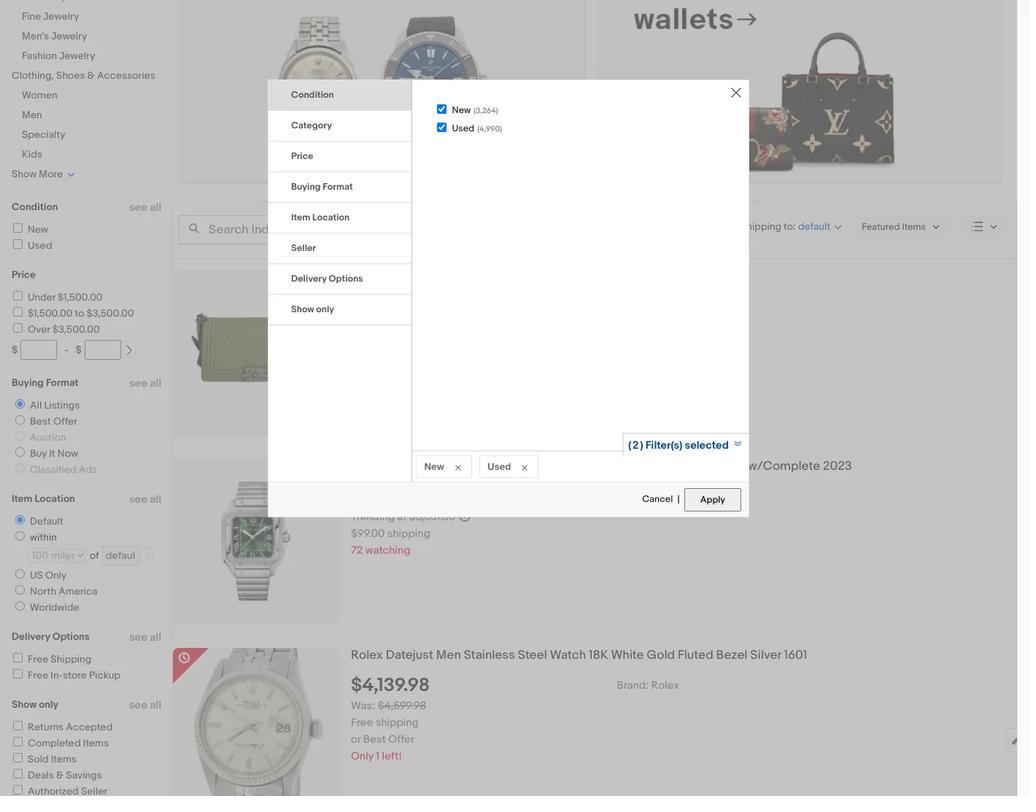 Task type: vqa. For each thing, say whether or not it's contained in the screenshot.
gift
no



Task type: locate. For each thing, give the bounding box(es) containing it.
new up $6,631.66
[[425, 461, 445, 473]]

new
[[452, 104, 471, 116], [28, 223, 48, 236], [425, 461, 445, 473]]

( inside used ( 4,990 )
[[478, 124, 480, 134]]

see all button for returns accepted
[[129, 699, 161, 713]]

& inside clothing, shoes & accessories women men specialty kids
[[87, 69, 95, 82]]

free inside brand: rolex was: $4,599.98 free shipping or best offer only 1 left!
[[351, 716, 373, 730]]

cartier up the $6,321.00
[[351, 459, 391, 474]]

under $1,500.00 link
[[11, 291, 103, 304]]

wssa0061
[[530, 459, 592, 474]]

shipping
[[376, 321, 419, 335], [388, 527, 431, 541], [376, 716, 419, 730]]

buying up seller at the left of page
[[291, 181, 321, 193]]

now
[[58, 448, 78, 460]]

tab list
[[269, 80, 412, 326]]

see all button for free shipping
[[129, 631, 161, 645]]

2 horizontal spatial used
[[488, 461, 511, 473]]

item location up default
[[12, 493, 75, 505]]

deals & savings
[[28, 770, 102, 782]]

best up auction 'link'
[[30, 416, 51, 428]]

items for sold items
[[51, 754, 77, 766]]

returns accepted
[[28, 721, 113, 734]]

steel left 'roman'
[[595, 459, 624, 474]]

green inside chanel calfskin chevron quilted medium boy flap light green bag link
[[671, 270, 707, 285]]

brand: for cartier
[[617, 490, 649, 504]]

item up seller at the left of page
[[291, 212, 311, 224]]

price down the category
[[291, 151, 314, 162]]

handbags image
[[599, 0, 1003, 182]]

jewelry up 'clothing, shoes & accessories' link
[[59, 50, 95, 62]]

delivery down seller at the left of page
[[291, 273, 327, 285]]

1 all from the top
[[150, 201, 161, 215]]

Over $3,500.00 checkbox
[[13, 324, 23, 333]]

shipping for best
[[376, 321, 419, 335]]

cancel button
[[642, 488, 674, 513]]

rolex up "$4,139.98"
[[351, 648, 383, 663]]

&
[[87, 69, 95, 82], [56, 770, 64, 782]]

show only inside tab list
[[291, 304, 335, 316]]

$ right - at top left
[[76, 344, 82, 356]]

$5,999.00
[[351, 296, 437, 319]]

left!
[[382, 750, 402, 764]]

3,264
[[476, 106, 496, 115]]

) inside new ( 3,264 )
[[496, 106, 499, 115]]

brand: down the 'white'
[[617, 679, 649, 693]]

only
[[45, 570, 67, 582], [351, 750, 374, 764]]

5 see all button from the top
[[129, 699, 161, 713]]

1 horizontal spatial &
[[87, 69, 95, 82]]

best up '1'
[[364, 733, 386, 747]]

1 vertical spatial medium
[[436, 459, 482, 474]]

0 vertical spatial delivery
[[291, 273, 327, 285]]

0 vertical spatial delivery options
[[291, 273, 363, 285]]

$1,500.00 up to
[[58, 291, 103, 304]]

1 vertical spatial or
[[351, 733, 361, 747]]

show only up returns
[[12, 699, 58, 711]]

see for default
[[129, 493, 148, 507]]

1 see all from the top
[[129, 201, 161, 215]]

men's jewelry link
[[22, 30, 87, 42]]

1 horizontal spatial )
[[500, 124, 502, 134]]

4 see from the top
[[129, 631, 148, 645]]

shipping for watching
[[388, 527, 431, 541]]

shipping down $4,599.98
[[376, 716, 419, 730]]

show only
[[291, 304, 335, 316], [12, 699, 58, 711]]

0 horizontal spatial used
[[28, 240, 52, 252]]

free right free shipping checkbox
[[28, 654, 48, 666]]

buying format up all listings link
[[12, 377, 79, 389]]

1 vertical spatial show only
[[12, 699, 58, 711]]

3 see all from the top
[[129, 493, 161, 507]]

items down accepted
[[83, 738, 109, 750]]

was:
[[351, 699, 376, 713]]

shipping inside $99.00 shipping 72 watching
[[388, 527, 431, 541]]

Completed Items checkbox
[[13, 738, 23, 747]]

new ( 3,264 )
[[452, 104, 499, 116]]

& down sold items
[[56, 770, 64, 782]]

0 vertical spatial buying
[[291, 181, 321, 193]]

location up default
[[35, 493, 75, 505]]

cartier santos medium 35.1mm wssa0061 steel roman green dial new/complete 2023 image
[[173, 480, 339, 604]]

all for returns accepted
[[150, 699, 161, 713]]

5 see from the top
[[129, 699, 148, 713]]

1 horizontal spatial $
[[76, 344, 82, 356]]

jewelry up "men's jewelry" link
[[43, 10, 79, 23]]

default
[[30, 516, 63, 528]]

brand: inside brand: rolex was: $4,599.98 free shipping or best offer only 1 left!
[[617, 679, 649, 693]]

or inside brand: rolex was: $4,599.98 free shipping or best offer only 1 left!
[[351, 733, 361, 747]]

of
[[90, 550, 99, 562]]

delivery options up the free shipping link
[[12, 631, 90, 643]]

offer down listings
[[53, 416, 77, 428]]

0 horizontal spatial rolex
[[351, 648, 383, 663]]

used down new ( 3,264 )
[[452, 123, 475, 135]]

0 horizontal spatial item
[[12, 493, 32, 505]]

jewelry
[[43, 10, 79, 23], [51, 30, 87, 42], [59, 50, 95, 62]]

used down new link
[[28, 240, 52, 252]]

) inside used ( 4,990 )
[[500, 124, 502, 134]]

shipping down the trending at $6,631.66
[[388, 527, 431, 541]]

only up returns
[[39, 699, 58, 711]]

0 vertical spatial offer
[[389, 338, 415, 352]]

0 horizontal spatial only
[[45, 570, 67, 582]]

price up under $1,500.00 checkbox
[[12, 269, 36, 281]]

0 horizontal spatial delivery
[[12, 631, 50, 643]]

white
[[612, 648, 644, 663]]

1 horizontal spatial options
[[329, 273, 363, 285]]

None text field
[[599, 0, 1003, 182]]

$
[[12, 344, 18, 356], [76, 344, 82, 356]]

all for free shipping
[[150, 631, 161, 645]]

0 horizontal spatial show only
[[12, 699, 58, 711]]

or down $5,999.00 in the left top of the page
[[351, 338, 361, 352]]

Worldwide radio
[[15, 602, 25, 611]]

-
[[64, 344, 68, 356]]

brand: down 'roman'
[[617, 490, 649, 504]]

brand: for rolex
[[617, 679, 649, 693]]

rolex down the gold
[[652, 679, 680, 693]]

chanel calfskin chevron quilted medium boy flap light green bag link
[[351, 270, 1017, 285]]

location up seller at the left of page
[[313, 212, 350, 224]]

0 horizontal spatial options
[[52, 631, 90, 643]]

america
[[59, 586, 98, 598]]

cartier inside cartier santos medium 35.1mm wssa0061 steel roman green dial new/complete 2023 link
[[351, 459, 391, 474]]

( for used
[[478, 124, 480, 134]]

4 see all from the top
[[129, 631, 161, 645]]

Under $1,500.00 checkbox
[[13, 291, 23, 301]]

None text field
[[182, 0, 586, 182]]

free for free in-store pickup
[[28, 670, 48, 682]]

1 or from the top
[[351, 338, 361, 352]]

None checkbox
[[438, 123, 447, 133]]

$3,500.00 right to
[[87, 307, 134, 320]]

fine jewelry men's jewelry fashion jewelry
[[22, 10, 95, 62]]

1 vertical spatial delivery
[[12, 631, 50, 643]]

0 vertical spatial cartier
[[351, 459, 391, 474]]

free inside free shipping or best offer
[[351, 321, 373, 335]]

2 $ from the left
[[76, 344, 82, 356]]

0 vertical spatial $3,500.00
[[87, 307, 134, 320]]

free in-store pickup link
[[11, 670, 121, 682]]

all
[[30, 399, 42, 412]]

0 horizontal spatial format
[[46, 377, 79, 389]]

returns
[[28, 721, 64, 734]]

to
[[75, 307, 84, 320]]

2 vertical spatial best
[[364, 733, 386, 747]]

0 vertical spatial items
[[83, 738, 109, 750]]

format down the category
[[323, 181, 353, 193]]

2
[[633, 439, 639, 453]]

0 vertical spatial )
[[496, 106, 499, 115]]

2 horizontal spatial new
[[452, 104, 471, 116]]

1 vertical spatial options
[[52, 631, 90, 643]]

show up returns accepted option on the bottom
[[12, 699, 37, 711]]

buying up all listings radio
[[12, 377, 44, 389]]

listings
[[44, 399, 80, 412]]

$ for maximum value "text box"
[[76, 344, 82, 356]]

see all for default
[[129, 493, 161, 507]]

show down kids
[[12, 168, 37, 180]]

location
[[313, 212, 350, 224], [35, 493, 75, 505]]

1 vertical spatial (
[[478, 124, 480, 134]]

$4,599.98
[[378, 699, 427, 713]]

offer up left!
[[389, 733, 415, 747]]

men link
[[22, 109, 42, 121]]

0 horizontal spatial condition
[[12, 201, 58, 213]]

) for used
[[500, 124, 502, 134]]

completed items link
[[11, 738, 109, 750]]

shipping
[[51, 654, 91, 666]]

worldwide link
[[9, 602, 82, 614]]

sold items
[[28, 754, 77, 766]]

0 vertical spatial only
[[45, 570, 67, 582]]

0 vertical spatial or
[[351, 338, 361, 352]]

delivery up free shipping checkbox
[[12, 631, 50, 643]]

shipping down $5,999.00 in the left top of the page
[[376, 321, 419, 335]]

1 vertical spatial buying format
[[12, 377, 79, 389]]

1 vertical spatial price
[[12, 269, 36, 281]]

rolex
[[351, 648, 383, 663], [652, 679, 680, 693]]

Buy It Now radio
[[15, 448, 25, 457]]

new link
[[11, 223, 48, 236]]

condition up the category
[[291, 89, 334, 101]]

2 vertical spatial shipping
[[376, 716, 419, 730]]

2 brand: from the top
[[617, 679, 649, 693]]

1 vertical spatial item
[[12, 493, 32, 505]]

Used checkbox
[[13, 240, 23, 249]]

0 vertical spatial green
[[671, 270, 707, 285]]

women link
[[22, 89, 57, 102]]

filter(s)
[[646, 439, 683, 453]]

item location up seller at the left of page
[[291, 212, 350, 224]]

3 see from the top
[[129, 493, 148, 507]]

1 horizontal spatial (
[[478, 124, 480, 134]]

men right datejust
[[437, 648, 461, 663]]

quilted
[[494, 270, 537, 285]]

5 all from the top
[[150, 699, 161, 713]]

& right shoes
[[87, 69, 95, 82]]

0 horizontal spatial price
[[12, 269, 36, 281]]

1 $ from the left
[[12, 344, 18, 356]]

3 all from the top
[[150, 493, 161, 507]]

none checkbox inside 'dialog'
[[438, 123, 447, 133]]

offer down $5,999.00 in the left top of the page
[[389, 338, 415, 352]]

buying format down the category
[[291, 181, 353, 193]]

0 horizontal spatial medium
[[436, 459, 482, 474]]

Free In-store Pickup checkbox
[[13, 670, 23, 679]]

0 horizontal spatial delivery options
[[12, 631, 90, 643]]

women
[[22, 89, 57, 102]]

medium left boy
[[540, 270, 587, 285]]

0 vertical spatial (
[[474, 106, 476, 115]]

men down women link
[[22, 109, 42, 121]]

sold items link
[[11, 754, 77, 766]]

1 horizontal spatial show only
[[291, 304, 335, 316]]

0 horizontal spatial $
[[12, 344, 18, 356]]

cancel
[[643, 494, 674, 505]]

Classified Ads radio
[[15, 464, 25, 473]]

2 see all from the top
[[129, 377, 161, 391]]

only left $5,999.00 in the left top of the page
[[316, 304, 335, 316]]

jewelry up fashion jewelry link
[[51, 30, 87, 42]]

( left 2
[[629, 439, 632, 453]]

1 vertical spatial used
[[28, 240, 52, 252]]

all for new
[[150, 201, 161, 215]]

0 horizontal spatial )
[[496, 106, 499, 115]]

0 vertical spatial item location
[[291, 212, 350, 224]]

1 see from the top
[[129, 201, 148, 215]]

1 vertical spatial items
[[51, 754, 77, 766]]

only left '1'
[[351, 750, 374, 764]]

see for new
[[129, 201, 148, 215]]

0 vertical spatial best
[[364, 338, 386, 352]]

0 horizontal spatial cartier
[[351, 459, 391, 474]]

All Listings radio
[[15, 399, 25, 409]]

$3,500.00
[[87, 307, 134, 320], [52, 324, 100, 336]]

see all for new
[[129, 201, 161, 215]]

Default radio
[[15, 516, 25, 525]]

tab list containing condition
[[269, 80, 412, 326]]

0 horizontal spatial items
[[51, 754, 77, 766]]

item up default option in the left of the page
[[12, 493, 32, 505]]

stainless
[[464, 648, 515, 663]]

(
[[474, 106, 476, 115], [478, 124, 480, 134], [629, 439, 632, 453]]

show only down seller at the left of page
[[291, 304, 335, 316]]

1 vertical spatial &
[[56, 770, 64, 782]]

green down ( 2 ) filter(s) selected
[[669, 459, 705, 474]]

free left in-
[[28, 670, 48, 682]]

US Only radio
[[15, 570, 25, 579]]

see for free shipping
[[129, 631, 148, 645]]

auction link
[[9, 432, 69, 444]]

free down was:
[[351, 716, 373, 730]]

0 vertical spatial &
[[87, 69, 95, 82]]

green left bag
[[671, 270, 707, 285]]

2 vertical spatial new
[[425, 461, 445, 473]]

shipping inside free shipping or best offer
[[376, 321, 419, 335]]

2 see all button from the top
[[129, 377, 161, 391]]

1 brand: from the top
[[617, 490, 649, 504]]

options up shipping
[[52, 631, 90, 643]]

show down seller at the left of page
[[291, 304, 314, 316]]

price
[[291, 151, 314, 162], [12, 269, 36, 281]]

0 vertical spatial condition
[[291, 89, 334, 101]]

1 see all button from the top
[[129, 201, 161, 215]]

1 horizontal spatial buying format
[[291, 181, 353, 193]]

2 all from the top
[[150, 377, 161, 391]]

( down new ( 3,264 )
[[478, 124, 480, 134]]

over $3,500.00
[[28, 324, 100, 336]]

delivery options down seller at the left of page
[[291, 273, 363, 285]]

items up deals & savings at the left of page
[[51, 754, 77, 766]]

free for free shipping or best offer
[[351, 321, 373, 335]]

0 vertical spatial item
[[291, 212, 311, 224]]

best
[[364, 338, 386, 352], [30, 416, 51, 428], [364, 733, 386, 747]]

dialog
[[0, 0, 1029, 797]]

2 see from the top
[[129, 377, 148, 391]]

men's
[[22, 30, 49, 42]]

close image
[[732, 88, 742, 98]]

4 see all button from the top
[[129, 631, 161, 645]]

green inside cartier santos medium 35.1mm wssa0061 steel roman green dial new/complete 2023 link
[[669, 459, 705, 474]]

savings
[[66, 770, 102, 782]]

0 vertical spatial $1,500.00
[[58, 291, 103, 304]]

format up listings
[[46, 377, 79, 389]]

)
[[496, 106, 499, 115], [500, 124, 502, 134], [641, 439, 644, 453]]

1 horizontal spatial only
[[316, 304, 335, 316]]

steel
[[595, 459, 624, 474], [518, 648, 548, 663]]

only up north america link
[[45, 570, 67, 582]]

Minimum Value text field
[[21, 340, 57, 360]]

steel left watch
[[518, 648, 548, 663]]

see for returns accepted
[[129, 699, 148, 713]]

free down $5,999.00 in the left top of the page
[[351, 321, 373, 335]]

rolex datejust men stainless steel watch 18k white gold fluted bezel silver 1601 image
[[184, 648, 328, 797]]

format
[[323, 181, 353, 193], [46, 377, 79, 389]]

new up used ( 4,990 )
[[452, 104, 471, 116]]

2 or from the top
[[351, 733, 361, 747]]

0 vertical spatial only
[[316, 304, 335, 316]]

chanel
[[351, 270, 391, 285]]

0 vertical spatial format
[[323, 181, 353, 193]]

only inside tab list
[[316, 304, 335, 316]]

flap
[[614, 270, 637, 285]]

0 horizontal spatial buying
[[12, 377, 44, 389]]

medium right santos
[[436, 459, 482, 474]]

accessories
[[97, 69, 156, 82]]

clothing,
[[12, 69, 54, 82]]

condition up new link
[[12, 201, 58, 213]]

1 vertical spatial delivery options
[[12, 631, 90, 643]]

offer inside brand: rolex was: $4,599.98 free shipping or best offer only 1 left!
[[389, 733, 415, 747]]

free in-store pickup
[[28, 670, 121, 682]]

2 vertical spatial used
[[488, 461, 511, 473]]

1 vertical spatial rolex
[[652, 679, 680, 693]]

auction
[[30, 432, 66, 444]]

cartier down cartier santos medium 35.1mm wssa0061 steel roman green dial new/complete 2023 link
[[652, 490, 687, 504]]

4,990
[[480, 124, 500, 134]]

brand: cartier
[[617, 490, 687, 504]]

used left wssa0061
[[488, 461, 511, 473]]

options up $5,999.00 in the left top of the page
[[329, 273, 363, 285]]

1 vertical spatial new
[[28, 223, 48, 236]]

fashion
[[22, 50, 57, 62]]

best inside free shipping or best offer
[[364, 338, 386, 352]]

within radio
[[15, 532, 25, 541]]

1 horizontal spatial items
[[83, 738, 109, 750]]

( inside new ( 3,264 )
[[474, 106, 476, 115]]

or
[[351, 338, 361, 352], [351, 733, 361, 747]]

Sold Items checkbox
[[13, 754, 23, 763]]

brand: rolex was: $4,599.98 free shipping or best offer only 1 left!
[[351, 679, 680, 764]]

$ down over $3,500.00 option
[[12, 344, 18, 356]]

best down $5,999.00 in the left top of the page
[[364, 338, 386, 352]]

( up used ( 4,990 )
[[474, 106, 476, 115]]

green
[[671, 270, 707, 285], [669, 459, 705, 474]]

$3,500.00 down to
[[52, 324, 100, 336]]

or down was:
[[351, 733, 361, 747]]

0 horizontal spatial item location
[[12, 493, 75, 505]]

1 vertical spatial condition
[[12, 201, 58, 213]]

1 vertical spatial )
[[500, 124, 502, 134]]

fine
[[22, 10, 41, 23]]

None checkbox
[[438, 104, 447, 114]]

0 vertical spatial medium
[[540, 270, 587, 285]]

1 horizontal spatial steel
[[595, 459, 624, 474]]

5 see all from the top
[[129, 699, 161, 713]]

1 horizontal spatial new
[[425, 461, 445, 473]]

under
[[28, 291, 55, 304]]

0 vertical spatial show only
[[291, 304, 335, 316]]

1 horizontal spatial price
[[291, 151, 314, 162]]

1 horizontal spatial delivery options
[[291, 273, 363, 285]]

fluted
[[678, 648, 714, 663]]

3 see all button from the top
[[129, 493, 161, 507]]

0 horizontal spatial location
[[35, 493, 75, 505]]

all for all listings
[[150, 377, 161, 391]]

watching
[[366, 544, 411, 558]]

delivery
[[291, 273, 327, 285], [12, 631, 50, 643]]

buy
[[30, 448, 47, 460]]

new up used link
[[28, 223, 48, 236]]

$1,500.00 up "over $3,500.00" link
[[28, 307, 73, 320]]

4 all from the top
[[150, 631, 161, 645]]

1 horizontal spatial rolex
[[652, 679, 680, 693]]

$1,500.00 to $3,500.00
[[28, 307, 134, 320]]

1 vertical spatial only
[[351, 750, 374, 764]]

clothing, shoes & accessories link
[[12, 69, 156, 82]]

see
[[129, 201, 148, 215], [129, 377, 148, 391], [129, 493, 148, 507], [129, 631, 148, 645], [129, 699, 148, 713]]

used link
[[11, 240, 52, 252]]



Task type: describe. For each thing, give the bounding box(es) containing it.
classified
[[30, 464, 76, 476]]

gold
[[647, 648, 676, 663]]

north america
[[30, 586, 98, 598]]

shipping inside brand: rolex was: $4,599.98 free shipping or best offer only 1 left!
[[376, 716, 419, 730]]

see all button for new
[[129, 201, 161, 215]]

Auction radio
[[15, 432, 25, 441]]

north america link
[[9, 586, 100, 598]]

$1,500.00 to $3,500.00 checkbox
[[13, 307, 23, 317]]

North America radio
[[15, 586, 25, 595]]

format inside tab list
[[323, 181, 353, 193]]

1 vertical spatial best
[[30, 416, 51, 428]]

1 vertical spatial jewelry
[[51, 30, 87, 42]]

all listings
[[30, 399, 80, 412]]

rolex datejust men stainless steel watch 18k white gold fluted bezel silver 1601 link
[[351, 648, 1017, 664]]

1 horizontal spatial item
[[291, 212, 311, 224]]

clothing, shoes & accessories women men specialty kids
[[12, 69, 156, 161]]

( 2 ) filter(s) selected
[[629, 439, 730, 453]]

trending at $6,631.66
[[351, 510, 456, 524]]

0 vertical spatial buying format
[[291, 181, 353, 193]]

specialty
[[22, 129, 65, 141]]

1 horizontal spatial men
[[437, 648, 461, 663]]

0 vertical spatial show
[[12, 168, 37, 180]]

Maximum Value text field
[[85, 340, 121, 360]]

see all for free shipping
[[129, 631, 161, 645]]

$99.00 shipping 72 watching
[[351, 527, 431, 558]]

$4,139.98
[[351, 675, 430, 697]]

within
[[30, 532, 57, 544]]

show more button
[[12, 168, 75, 180]]

offer inside free shipping or best offer
[[389, 338, 415, 352]]

$6,321.00
[[351, 485, 434, 508]]

all listings link
[[9, 399, 83, 412]]

1 vertical spatial buying
[[12, 377, 44, 389]]

men inside clothing, shoes & accessories women men specialty kids
[[22, 109, 42, 121]]

1 vertical spatial item location
[[12, 493, 75, 505]]

Authorized Seller checkbox
[[13, 786, 23, 795]]

New checkbox
[[13, 223, 23, 233]]

deals & savings link
[[11, 770, 102, 782]]

1 vertical spatial show
[[291, 304, 314, 316]]

1
[[376, 750, 380, 764]]

sold
[[28, 754, 49, 766]]

dialog containing (
[[0, 0, 1029, 797]]

35.1mm
[[485, 459, 527, 474]]

2023
[[824, 459, 853, 474]]

used ( 4,990 )
[[452, 123, 502, 135]]

1 vertical spatial offer
[[53, 416, 77, 428]]

0 vertical spatial steel
[[595, 459, 624, 474]]

1 vertical spatial $1,500.00
[[28, 307, 73, 320]]

selected
[[685, 439, 730, 453]]

shoes
[[56, 69, 85, 82]]

default text field
[[102, 546, 139, 566]]

under $1,500.00
[[28, 291, 103, 304]]

0 horizontal spatial &
[[56, 770, 64, 782]]

1 horizontal spatial location
[[313, 212, 350, 224]]

see all for all listings
[[129, 377, 161, 391]]

1 horizontal spatial cartier
[[652, 490, 687, 504]]

store
[[63, 670, 87, 682]]

best inside brand: rolex was: $4,599.98 free shipping or best offer only 1 left!
[[364, 733, 386, 747]]

Apply submit
[[685, 489, 742, 512]]

only inside brand: rolex was: $4,599.98 free shipping or best offer only 1 left!
[[351, 750, 374, 764]]

0 vertical spatial options
[[329, 273, 363, 285]]

1 horizontal spatial used
[[452, 123, 475, 135]]

see all for returns accepted
[[129, 699, 161, 713]]

1 horizontal spatial item location
[[291, 212, 350, 224]]

specialty link
[[22, 129, 65, 141]]

$99.00
[[351, 527, 385, 541]]

$ for the minimum value text field
[[12, 344, 18, 356]]

0 vertical spatial new
[[452, 104, 471, 116]]

pickup
[[89, 670, 121, 682]]

cartier santos medium 35.1mm wssa0061 steel roman green dial new/complete 2023 link
[[351, 459, 1017, 474]]

rolex inside brand: rolex was: $4,599.98 free shipping or best offer only 1 left!
[[652, 679, 680, 693]]

best offer
[[30, 416, 77, 428]]

worldwide
[[30, 602, 79, 614]]

2 vertical spatial jewelry
[[59, 50, 95, 62]]

2 vertical spatial show
[[12, 699, 37, 711]]

category
[[291, 120, 332, 132]]

default link
[[9, 516, 66, 528]]

buy it now link
[[9, 448, 81, 460]]

silver
[[751, 648, 782, 663]]

santos
[[394, 459, 433, 474]]

deals
[[28, 770, 54, 782]]

see for all listings
[[129, 377, 148, 391]]

1 horizontal spatial buying
[[291, 181, 321, 193]]

( for new
[[474, 106, 476, 115]]

roman
[[627, 459, 667, 474]]

items for completed items
[[83, 738, 109, 750]]

1 vertical spatial format
[[46, 377, 79, 389]]

all for default
[[150, 493, 161, 507]]

$6,631.66
[[410, 510, 456, 524]]

1 vertical spatial only
[[39, 699, 58, 711]]

free shipping link
[[11, 654, 91, 666]]

1 vertical spatial $3,500.00
[[52, 324, 100, 336]]

1 horizontal spatial medium
[[540, 270, 587, 285]]

$1,500.00 to $3,500.00 link
[[11, 307, 134, 320]]

seller
[[291, 243, 316, 254]]

2 horizontal spatial )
[[641, 439, 644, 453]]

submit price range image
[[124, 346, 134, 356]]

0 vertical spatial jewelry
[[43, 10, 79, 23]]

chanel calfskin chevron quilted medium boy flap light green bag image
[[173, 270, 339, 436]]

1 vertical spatial location
[[35, 493, 75, 505]]

show more
[[12, 168, 63, 180]]

watches image
[[182, 0, 586, 182]]

see all button for default
[[129, 493, 161, 507]]

over
[[28, 324, 50, 336]]

chanel calfskin chevron quilted medium boy flap light green bag
[[351, 270, 732, 285]]

calfskin
[[394, 270, 440, 285]]

bezel
[[717, 648, 748, 663]]

free shipping
[[28, 654, 91, 666]]

1 horizontal spatial delivery
[[291, 273, 327, 285]]

watch
[[550, 648, 586, 663]]

1601
[[785, 648, 808, 663]]

light
[[640, 270, 668, 285]]

trending
[[351, 510, 395, 524]]

) for new
[[496, 106, 499, 115]]

north
[[30, 586, 56, 598]]

us only
[[30, 570, 67, 582]]

2 vertical spatial (
[[629, 439, 632, 453]]

or inside free shipping or best offer
[[351, 338, 361, 352]]

Deals & Savings checkbox
[[13, 770, 23, 779]]

free for free shipping
[[28, 654, 48, 666]]

rolex datejust men stainless steel watch 18k white gold fluted bezel silver 1601
[[351, 648, 808, 663]]

over $3,500.00 link
[[11, 324, 100, 336]]

datejust
[[386, 648, 434, 663]]

0 horizontal spatial buying format
[[12, 377, 79, 389]]

Free Shipping checkbox
[[13, 654, 23, 663]]

kids
[[22, 148, 42, 161]]

0 vertical spatial rolex
[[351, 648, 383, 663]]

Returns Accepted checkbox
[[13, 721, 23, 731]]

completed items
[[28, 738, 109, 750]]

0 horizontal spatial steel
[[518, 648, 548, 663]]

completed
[[28, 738, 81, 750]]

Best Offer radio
[[15, 416, 25, 425]]

go image
[[141, 552, 152, 562]]

returns accepted link
[[11, 721, 113, 734]]

see all button for all listings
[[129, 377, 161, 391]]

0 vertical spatial price
[[291, 151, 314, 162]]

boy
[[590, 270, 611, 285]]

bag
[[710, 270, 732, 285]]



